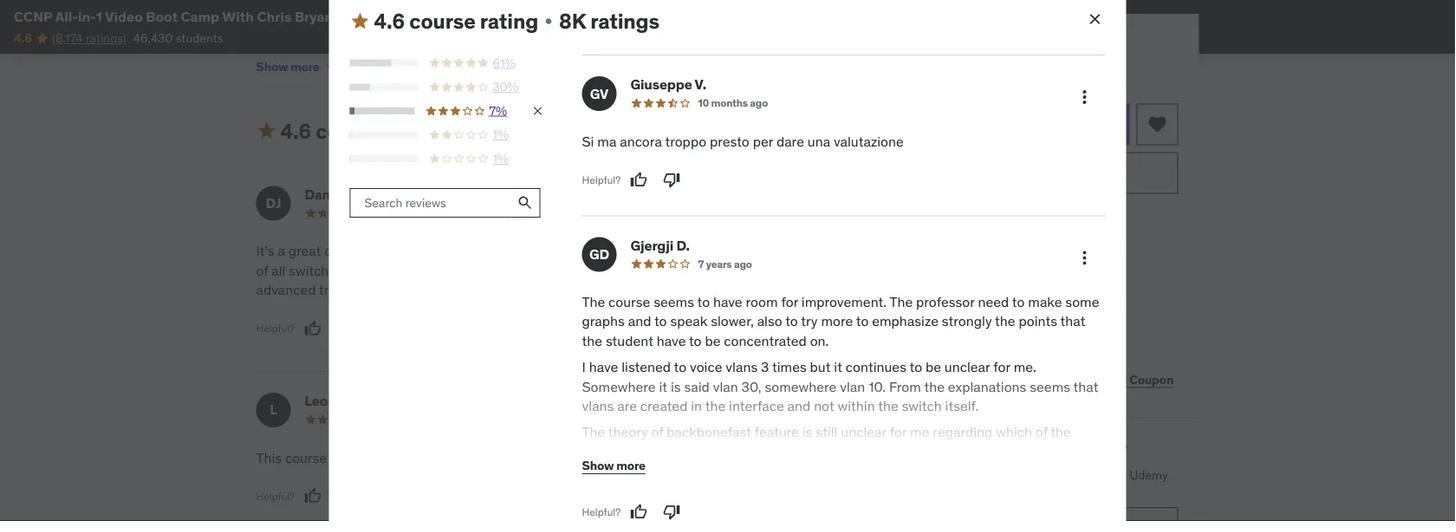 Task type: describe. For each thing, give the bounding box(es) containing it.
the down graphs
[[582, 332, 603, 350]]

somewhere
[[765, 378, 837, 395]]

mark review by gjergji d. as helpful image
[[630, 503, 648, 520]]

8k for xsmall icon over worldwide
[[559, 8, 586, 34]]

of up the sending
[[652, 423, 664, 441]]

so inside the course seems to have room for improvement. the professor need to make some graphs and to speak slower, also to try more to emphasize strongly the points that the student have to be concentrated on. i have listened to voice vlans 3 times but it continues to be unclear for me. somewhere it is said vlan 30, somewhere vlan 10. from the explanations seems that vlans are created in the interface and not within the switch itself. the theory of backbonefast feature is still unclear for me regarding which of the switch is sending requests and how they are matched. some times referring to a switch with we and i so can not understand to which of the switches "we" or "i" refers to.
[[710, 462, 724, 480]]

gift this course link
[[982, 362, 1077, 397]]

0 vertical spatial that
[[1061, 312, 1086, 330]]

student
[[606, 332, 654, 350]]

show more for the course seems to have room for improvement. the professor need to make some graphs and to speak slower, also to try more to emphasize strongly the points that the student have to be concentrated on. i have listened to voice vlans 3 times but it continues to be unclear for me. somewhere it is said vlan 30, somewhere vlan 10. from the explanations seems that vlans are created in the interface and not within the switch itself. the theory of backbonefast feature is still unclear for me regarding which of the switch is sending requests and how they are matched. some times referring to a switch with we and i so can not understand to which of the switches "we" or "i" refers to.
[[582, 458, 646, 473]]

to inside training 5 or more people? get your team access to 25,000+ top udemy courses anytime, anywhere.
[[1045, 467, 1056, 482]]

for up helped
[[363, 22, 378, 38]]

need
[[978, 293, 1010, 311]]

refers
[[582, 482, 618, 499]]

1 vertical spatial have
[[657, 332, 686, 350]]

ratings for xsmall icon below 7% "button"
[[497, 118, 566, 144]]

earning
[[610, 46, 651, 62]]

2 vlan from the left
[[840, 378, 866, 395]]

troubleshooting
[[319, 281, 418, 299]]

si
[[582, 132, 594, 150]]

the down 'some'
[[922, 462, 942, 480]]

slower,
[[711, 312, 754, 330]]

1 vertical spatial switch
[[582, 443, 622, 460]]

udemy
[[1130, 467, 1168, 482]]

konkretna
[[690, 449, 753, 467]]

with inside the course seems to have room for improvement. the professor need to make some graphs and to speak slower, also to try more to emphasize strongly the points that the student have to be concentrated on. i have listened to voice vlans 3 times but it continues to be unclear for me. somewhere it is said vlan 30, somewhere vlan 10. from the explanations seems that vlans are created in the interface and not within the switch itself. the theory of backbonefast feature is still unclear for me regarding which of the switch is sending requests and how they are matched. some times referring to a switch with we and i so can not understand to which of the switches "we" or "i" refers to.
[[626, 462, 652, 480]]

and up student
[[628, 312, 652, 330]]

2 vertical spatial switch
[[582, 462, 622, 480]]

theory inside the course seems to have room for improvement. the professor need to make some graphs and to speak slower, also to try more to emphasize strongly the points that the student have to be concentrated on. i have listened to voice vlans 3 times but it continues to be unclear for me. somewhere it is said vlan 30, somewhere vlan 10. from the explanations seems that vlans are created in the interface and not within the switch itself. the theory of backbonefast feature is still unclear for me regarding which of the switch is sending requests and how they are matched. some times referring to a switch with we and i so can not understand to which of the switches "we" or "i" refers to.
[[608, 423, 648, 441]]

very
[[344, 449, 370, 467]]

10 months ago
[[698, 96, 768, 110]]

the inside "thank you so much for your support! : ) since 2005, i've helped thousands of network techs worldwide in earning their cisco and comptia certifications - and now i'm ready to do the exact same thing for you with my clear, concise, bs-free training courses."
[[395, 63, 413, 79]]

per
[[753, 132, 773, 150]]

the up "i"
[[1051, 423, 1072, 441]]

0 horizontal spatial seems
[[654, 293, 694, 311]]

switches
[[945, 462, 1000, 480]]

so inside "thank you so much for your support! : ) since 2005, i've helped thousands of network techs worldwide in earning their cisco and comptia certifications - and now i'm ready to do the exact same thing for you with my clear, concise, bs-free training courses."
[[315, 22, 327, 38]]

concise,
[[628, 63, 672, 79]]

leonardo
[[305, 392, 365, 410]]

1 horizontal spatial are
[[644, 242, 663, 260]]

close modal image
[[1087, 10, 1104, 28]]

1 vertical spatial that
[[1074, 378, 1099, 395]]

points
[[1019, 312, 1058, 330]]

great
[[288, 242, 321, 260]]

people?
[[1067, 439, 1128, 460]]

1 horizontal spatial seems
[[1030, 378, 1071, 395]]

gv
[[590, 84, 609, 102]]

wishlist image
[[1148, 114, 1168, 135]]

apply
[[1095, 372, 1128, 387]]

techniques.
[[421, 281, 493, 299]]

the videos are till now topically is theory only
[[574, 242, 851, 260]]

get
[[926, 467, 945, 482]]

a.
[[747, 186, 759, 203]]

"i"
[[1050, 462, 1064, 480]]

me
[[911, 423, 930, 441]]

your inside "thank you so much for your support! : ) since 2005, i've helped thousands of network techs worldwide in earning their cisco and comptia certifications - and now i'm ready to do the exact same thing for you with my clear, concise, bs-free training courses."
[[381, 22, 404, 38]]

bk
[[581, 401, 601, 419]]

the down on
[[995, 312, 1016, 330]]

una
[[808, 132, 831, 150]]

troppo
[[665, 132, 707, 150]]

full
[[953, 318, 973, 334]]

thank
[[256, 22, 290, 38]]

training 5 or more people? get your team access to 25,000+ top udemy courses anytime, anywhere.
[[926, 439, 1168, 499]]

mark review by daniel j. as helpful image
[[304, 320, 322, 338]]

course inside it's a great old course to get an understanding of all switching, routing technologies and advanced troubleshooting techniques.
[[347, 242, 389, 260]]

of inside "thank you so much for your support! : ) since 2005, i've helped thousands of network techs worldwide in earning their cisco and comptia certifications - and now i'm ready to do the exact same thing for you with my clear, concise, bs-free training courses."
[[446, 46, 456, 62]]

0 vertical spatial have
[[714, 293, 743, 311]]

xsmall image inside 7% "button"
[[531, 104, 545, 118]]

Search reviews text field
[[350, 188, 511, 218]]

continues
[[846, 358, 907, 376]]

they
[[804, 443, 831, 460]]

to up speak
[[698, 293, 710, 311]]

much
[[330, 22, 360, 38]]

it's a great old course to get an understanding of all switching, routing technologies and advanced troubleshooting techniques.
[[256, 242, 540, 299]]

also
[[757, 312, 783, 330]]

a inside the course seems to have room for improvement. the professor need to make some graphs and to speak slower, also to try more to emphasize strongly the points that the student have to be concentrated on. i have listened to voice vlans 3 times but it continues to be unclear for me. somewhere it is said vlan 30, somewhere vlan 10. from the explanations seems that vlans are created in the interface and not within the switch itself. the theory of backbonefast feature is still unclear for me regarding which of the switch is sending requests and how they are matched. some times referring to a switch with we and i so can not understand to which of the switches "we" or "i" refers to.
[[1068, 443, 1076, 460]]

improvement.
[[802, 293, 887, 311]]

2 1% button from the top
[[350, 150, 545, 167]]

0 vertical spatial switch
[[902, 397, 942, 415]]

day
[[995, 208, 1013, 222]]

4.6 course rating for medium image
[[280, 118, 445, 144]]

0 vertical spatial vlans
[[726, 358, 758, 376]]

for up also
[[782, 293, 799, 311]]

to left try
[[786, 312, 798, 330]]

to up said
[[674, 358, 687, 376]]

videos
[[600, 242, 640, 260]]

thank you so much for your support! : ) since 2005, i've helped thousands of network techs worldwide in earning their cisco and comptia certifications - and now i'm ready to do the exact same thing for you with my clear, concise, bs-free training courses.
[[256, 22, 860, 79]]

gjergji
[[631, 236, 674, 254]]

xsmall image up worldwide
[[542, 14, 556, 28]]

coupon
[[1130, 372, 1174, 387]]

4.6 course rating for medium icon
[[374, 8, 538, 34]]

concentrated
[[724, 332, 807, 350]]

1 vertical spatial vlans
[[582, 397, 614, 415]]

topically
[[714, 242, 765, 260]]

wiedza.
[[756, 449, 802, 467]]

ago for to
[[414, 206, 432, 220]]

lifetime
[[976, 318, 1016, 334]]

0 vertical spatial access
[[1019, 318, 1057, 334]]

said
[[685, 378, 710, 395]]

46,430
[[133, 30, 173, 46]]

is left very
[[330, 449, 341, 467]]

now inside "thank you so much for your support! : ) since 2005, i've helped thousands of network techs worldwide in earning their cisco and comptia certifications - and now i'm ready to do the exact same thing for you with my clear, concise, bs-free training courses."
[[287, 63, 310, 79]]

course inside the course seems to have room for improvement. the professor need to make some graphs and to speak slower, also to try more to emphasize strongly the points that the student have to be concentrated on. i have listened to voice vlans 3 times but it continues to be unclear for me. somewhere it is said vlan 30, somewhere vlan 10. from the explanations seems that vlans are created in the interface and not within the switch itself. the theory of backbonefast feature is still unclear for me regarding which of the switch is sending requests and how they are matched. some times referring to a switch with we and i so can not understand to which of the switches "we" or "i" refers to.
[[609, 293, 651, 311]]

feature
[[755, 423, 800, 441]]

2005,
[[289, 46, 322, 62]]

86%
[[1075, 43, 1105, 61]]

8k ratings for xsmall icon below 7% "button"
[[466, 118, 566, 144]]

backbonefast
[[667, 423, 752, 441]]

1 vertical spatial xsmall image
[[926, 318, 939, 335]]

0 vertical spatial you
[[293, 22, 312, 38]]

daniel j.
[[305, 186, 358, 203]]

ago right years
[[734, 257, 752, 270]]

room
[[746, 293, 778, 311]]

months inside bogusław k. 8 months ago
[[698, 413, 735, 426]]

0 horizontal spatial which
[[867, 462, 903, 480]]

the down bk
[[582, 423, 605, 441]]

ratings for xsmall icon over worldwide
[[591, 8, 660, 34]]

weeks
[[381, 206, 412, 220]]

or inside training 5 or more people? get your team access to 25,000+ top udemy courses anytime, anywhere.
[[1004, 439, 1020, 460]]

or inside the course seems to have room for improvement. the professor need to make some graphs and to speak slower, also to try more to emphasize strongly the points that the student have to be concentrated on. i have listened to voice vlans 3 times but it continues to be unclear for me. somewhere it is said vlan 30, somewhere vlan 10. from the explanations seems that vlans are created in the interface and not within the switch itself. the theory of backbonefast feature is still unclear for me regarding which of the switch is sending requests and how they are matched. some times referring to a switch with we and i so can not understand to which of the switches "we" or "i" refers to.
[[1034, 462, 1046, 480]]

techs
[[506, 46, 536, 62]]

additional actions for review by gjergji d. image
[[1075, 247, 1096, 268]]

show more button for thank you so much for your support! : ) since 2005, i've helped thousands of network techs worldwide in earning their cisco and comptia certifications - and now i'm ready to do the exact same thing for you with my clear, concise, bs-free training courses.
[[256, 50, 337, 84]]

with inside "thank you so much for your support! : ) since 2005, i've helped thousands of network techs worldwide in earning their cisco and comptia certifications - and now i'm ready to do the exact same thing for you with my clear, concise, bs-free training courses."
[[551, 63, 574, 79]]

matched.
[[858, 443, 916, 460]]

to inside it's a great old course to get an understanding of all switching, routing technologies and advanced troubleshooting techniques.
[[392, 242, 405, 260]]

to up the from
[[910, 358, 923, 376]]

ago for per
[[750, 96, 768, 110]]

can
[[728, 462, 750, 480]]

bs-
[[675, 63, 696, 79]]

share button
[[926, 362, 968, 397]]

your inside training 5 or more people? get your team access to 25,000+ top udemy courses anytime, anywhere.
[[948, 467, 972, 482]]

all
[[272, 262, 286, 280]]

helpful? for it's a great old course to get an understanding of all switching, routing technologies and advanced troubleshooting techniques.
[[256, 322, 295, 335]]

still
[[816, 423, 838, 441]]

itself.
[[946, 397, 979, 415]]

same
[[448, 63, 478, 79]]

30-day money-back guarantee
[[978, 208, 1126, 222]]

months for tawfik
[[698, 206, 735, 220]]

0 horizontal spatial have
[[589, 358, 619, 376]]

ma
[[598, 132, 617, 150]]

30%
[[493, 79, 519, 94]]

created
[[641, 397, 688, 415]]

the right the from
[[925, 378, 945, 395]]

boot
[[146, 7, 178, 25]]

is left said
[[671, 378, 681, 395]]

to right on
[[1013, 293, 1025, 311]]

8
[[690, 413, 696, 426]]

to up "i"
[[1052, 443, 1065, 460]]

0 vertical spatial which
[[996, 423, 1033, 441]]

6 months ago
[[690, 206, 755, 220]]

daniel
[[305, 186, 346, 203]]

and right -
[[264, 63, 285, 79]]

and down the somewhere
[[788, 397, 811, 415]]

make
[[1029, 293, 1063, 311]]

some
[[919, 443, 955, 460]]

training
[[720, 63, 762, 79]]

speak
[[671, 312, 708, 330]]

61%
[[493, 55, 516, 71]]

get
[[408, 242, 429, 260]]

to inside "thank you so much for your support! : ) since 2005, i've helped thousands of network techs worldwide in earning their cisco and comptia certifications - and now i'm ready to do the exact same thing for you with my clear, concise, bs-free training courses."
[[365, 63, 376, 79]]

additional actions for review by giuseppe v. image
[[1075, 87, 1096, 107]]

bryant
[[295, 7, 339, 25]]

7 years ago
[[698, 257, 752, 270]]

students
[[176, 30, 223, 46]]

valutazione
[[834, 132, 904, 150]]

1 horizontal spatial theory
[[782, 242, 822, 260]]

$16.99
[[926, 35, 1013, 69]]

till
[[666, 242, 681, 260]]



Task type: locate. For each thing, give the bounding box(es) containing it.
medium image
[[350, 11, 371, 32]]

rating down 30% button
[[387, 118, 445, 144]]

xsmall image down professor
[[926, 318, 939, 335]]

0 horizontal spatial in
[[597, 46, 607, 62]]

unclear up explanations
[[945, 358, 991, 376]]

1 horizontal spatial have
[[657, 332, 686, 350]]

0 horizontal spatial your
[[381, 22, 404, 38]]

but
[[810, 358, 831, 376]]

8k ratings
[[559, 8, 660, 34], [466, 118, 566, 144]]

2 vertical spatial months
[[698, 413, 735, 426]]

more inside training 5 or more people? get your team access to 25,000+ top udemy courses anytime, anywhere.
[[1023, 439, 1063, 460]]

8k ratings for xsmall icon over worldwide
[[559, 8, 660, 34]]

3 inside the course seems to have room for improvement. the professor need to make some graphs and to speak slower, also to try more to emphasize strongly the points that the student have to be concentrated on. i have listened to voice vlans 3 times but it continues to be unclear for me. somewhere it is said vlan 30, somewhere vlan 10. from the explanations seems that vlans are created in the interface and not within the switch itself. the theory of backbonefast feature is still unclear for me regarding which of the switch is sending requests and how they are matched. some times referring to a switch with we and i so can not understand to which of the switches "we" or "i" refers to.
[[761, 358, 769, 376]]

that
[[1061, 312, 1086, 330], [1074, 378, 1099, 395]]

ccnp all-in-1 video boot camp with chris bryant
[[14, 7, 339, 25]]

how
[[776, 443, 801, 460]]

of left get
[[906, 462, 918, 480]]

are down still
[[835, 443, 854, 460]]

professor
[[917, 293, 975, 311]]

theory left only on the right top
[[782, 242, 822, 260]]

4.6 for medium image
[[280, 118, 311, 144]]

switching,
[[289, 262, 351, 280]]

clear,
[[596, 63, 625, 79]]

xsmall image right 2005,
[[323, 60, 337, 74]]

:
[[456, 22, 459, 38]]

for left me.
[[994, 358, 1011, 376]]

camp
[[181, 7, 219, 25]]

0 vertical spatial 8k
[[559, 8, 586, 34]]

months right 8
[[698, 413, 735, 426]]

0 horizontal spatial 3
[[372, 206, 379, 220]]

3 weeks ago
[[372, 206, 432, 220]]

and inside it's a great old course to get an understanding of all switching, routing technologies and advanced troubleshooting techniques.
[[485, 262, 509, 280]]

thing
[[480, 63, 508, 79]]

mark review by leonardo as helpful image
[[304, 488, 322, 505]]

which
[[996, 423, 1033, 441], [867, 462, 903, 480]]

ago down 'training'
[[750, 96, 768, 110]]

theory up rewelacja.
[[608, 423, 648, 441]]

tawfik
[[702, 186, 744, 203]]

to down speak
[[689, 332, 702, 350]]

top
[[1109, 467, 1127, 482]]

not right can
[[753, 462, 774, 480]]

in inside "thank you so much for your support! : ) since 2005, i've helped thousands of network techs worldwide in earning their cisco and comptia certifications - and now i'm ready to do the exact same thing for you with my clear, concise, bs-free training courses."
[[597, 46, 607, 62]]

times
[[773, 358, 807, 376], [958, 443, 992, 460]]

in-
[[78, 7, 96, 25]]

0 horizontal spatial rating
[[387, 118, 445, 144]]

1 horizontal spatial or
[[1034, 462, 1046, 480]]

months for v.
[[711, 96, 748, 110]]

1% for first 1% button
[[493, 127, 509, 142]]

the up emphasize
[[890, 293, 913, 311]]

this
[[1010, 372, 1031, 387]]

to down improvement.
[[856, 312, 869, 330]]

helpful? for si ma ancora troppo presto per dare una valutazione
[[582, 173, 621, 186]]

0 vertical spatial with
[[551, 63, 574, 79]]

0 horizontal spatial show more button
[[256, 50, 337, 84]]

mark review by bogusław k. as unhelpful image
[[655, 488, 672, 505]]

of left all
[[256, 262, 268, 280]]

1 horizontal spatial a
[[1068, 443, 1076, 460]]

1 vertical spatial you
[[529, 63, 548, 79]]

are down somewhere
[[618, 397, 637, 415]]

the down 10.
[[879, 397, 899, 415]]

0 horizontal spatial a
[[278, 242, 285, 260]]

l
[[270, 401, 277, 419]]

4.6
[[374, 8, 405, 34], [14, 30, 32, 46], [280, 118, 311, 144]]

have up somewhere
[[589, 358, 619, 376]]

1 vertical spatial unclear
[[841, 423, 887, 441]]

1 vertical spatial now
[[685, 242, 710, 260]]

25,000+
[[1059, 467, 1107, 482]]

and left tv
[[1051, 295, 1071, 310]]

0 vertical spatial xsmall image
[[531, 104, 545, 118]]

for left me
[[890, 423, 907, 441]]

0 horizontal spatial 4.6
[[14, 30, 32, 46]]

or
[[1004, 439, 1020, 460], [1034, 462, 1046, 480]]

helpful? up graphs
[[574, 283, 612, 297]]

switch
[[902, 397, 942, 415], [582, 443, 622, 460], [582, 462, 622, 480]]

2 horizontal spatial are
[[835, 443, 854, 460]]

in up the 'clear,'
[[597, 46, 607, 62]]

0 vertical spatial show more
[[256, 59, 320, 74]]

0 horizontal spatial it
[[659, 378, 668, 395]]

0 horizontal spatial be
[[705, 332, 721, 350]]

to left "do" at left
[[365, 63, 376, 79]]

within
[[838, 397, 875, 415]]

you up 2005,
[[293, 22, 312, 38]]

1 vertical spatial 1% button
[[350, 150, 545, 167]]

more
[[291, 59, 320, 74], [821, 312, 853, 330], [1023, 439, 1063, 460], [617, 458, 646, 473]]

0 vertical spatial or
[[1004, 439, 1020, 460]]

ago for topically
[[737, 206, 755, 220]]

months right the 10
[[711, 96, 748, 110]]

1 vertical spatial theory
[[608, 423, 648, 441]]

0 vertical spatial 3
[[372, 206, 379, 220]]

8k down 30% button
[[466, 118, 493, 144]]

1% for second 1% button
[[493, 151, 509, 166]]

1 horizontal spatial your
[[948, 467, 972, 482]]

more inside the course seems to have room for improvement. the professor need to make some graphs and to speak slower, also to try more to emphasize strongly the points that the student have to be concentrated on. i have listened to voice vlans 3 times but it continues to be unclear for me. somewhere it is said vlan 30, somewhere vlan 10. from the explanations seems that vlans are created in the interface and not within the switch itself. the theory of backbonefast feature is still unclear for me regarding which of the switch is sending requests and how they are matched. some times referring to a switch with we and i so can not understand to which of the switches "we" or "i" refers to.
[[821, 312, 853, 330]]

1 horizontal spatial not
[[814, 397, 835, 415]]

1 horizontal spatial so
[[710, 462, 724, 480]]

helpful? down refers
[[582, 505, 621, 518]]

from
[[890, 378, 922, 395]]

a inside it's a great old course to get an understanding of all switching, routing technologies and advanced troubleshooting techniques.
[[278, 242, 285, 260]]

now
[[287, 63, 310, 79], [685, 242, 710, 260]]

it up created
[[659, 378, 668, 395]]

mark review by gjergji d. as unhelpful image
[[663, 503, 681, 520]]

voice
[[690, 358, 723, 376]]

free
[[696, 63, 718, 79]]

fine
[[373, 449, 396, 467]]

1 vlan from the left
[[713, 378, 739, 395]]

7% button
[[350, 102, 545, 119]]

to left get
[[392, 242, 405, 260]]

worldwide
[[539, 46, 594, 62]]

dj
[[266, 195, 281, 212]]

0 vertical spatial 1%
[[493, 127, 509, 142]]

1 vertical spatial or
[[1034, 462, 1046, 480]]

rating for xsmall icon over worldwide
[[480, 8, 538, 34]]

1 horizontal spatial it
[[834, 358, 843, 376]]

1 vertical spatial not
[[753, 462, 774, 480]]

-
[[256, 63, 261, 79]]

months down tawfik
[[698, 206, 735, 220]]

0 horizontal spatial 8k
[[466, 118, 493, 144]]

1 vertical spatial months
[[698, 206, 735, 220]]

off
[[1108, 43, 1124, 61]]

seems down me.
[[1030, 378, 1071, 395]]

medium image
[[256, 121, 277, 142]]

and down feature
[[749, 443, 772, 460]]

with
[[222, 7, 254, 25]]

show more up refers
[[582, 458, 646, 473]]

0 vertical spatial show more button
[[256, 50, 337, 84]]

d.
[[677, 236, 690, 254]]

ancora
[[620, 132, 662, 150]]

referring
[[996, 443, 1049, 460]]

helpful? left 'mark review by leonardo as helpful' icon
[[256, 490, 295, 503]]

to down matched. at the right bottom
[[851, 462, 864, 480]]

0 horizontal spatial or
[[1004, 439, 1020, 460]]

8k for xsmall icon below 7% "button"
[[466, 118, 493, 144]]

show more button for the course seems to have room for improvement. the professor need to make some graphs and to speak slower, also to try more to emphasize strongly the points that the student have to be concentrated on. i have listened to voice vlans 3 times but it continues to be unclear for me. somewhere it is said vlan 30, somewhere vlan 10. from the explanations seems that vlans are created in the interface and not within the switch itself. the theory of backbonefast feature is still unclear for me regarding which of the switch is sending requests and how they are matched. some times referring to a switch with we and i so can not understand to which of the switches "we" or "i" refers to.
[[582, 449, 646, 483]]

1 vertical spatial which
[[867, 462, 903, 480]]

1 horizontal spatial unclear
[[945, 358, 991, 376]]

of up referring
[[1036, 423, 1048, 441]]

advanced
[[256, 281, 316, 299]]

submit search image
[[517, 194, 534, 211]]

rating up techs
[[480, 8, 538, 34]]

1 vertical spatial show more
[[582, 458, 646, 473]]

the up graphs
[[582, 293, 605, 311]]

to up anywhere.
[[1045, 467, 1056, 482]]

and up 'training'
[[715, 46, 735, 62]]

is left still
[[803, 423, 813, 441]]

show for the theory of backbonefast feature is still unclear for me regarding which of the switch is sending requests and how they are matched. some times referring to a switch with we and i so can not understand to which of the switches "we" or "i" refers to.
[[582, 458, 614, 473]]

you down techs
[[529, 63, 548, 79]]

the left videos
[[574, 242, 597, 260]]

all-
[[55, 7, 78, 25]]

2 1% from the top
[[493, 151, 509, 166]]

0 horizontal spatial times
[[773, 358, 807, 376]]

times up the somewhere
[[773, 358, 807, 376]]

or left "i"
[[1034, 462, 1046, 480]]

or right 5
[[1004, 439, 1020, 460]]

listened
[[622, 358, 671, 376]]

0 vertical spatial i
[[582, 358, 586, 376]]

ratings up earning
[[591, 8, 660, 34]]

4.6 right medium icon
[[374, 8, 405, 34]]

do
[[379, 63, 393, 79]]

1 vertical spatial 3
[[761, 358, 769, 376]]

xsmall image
[[531, 104, 545, 118], [926, 318, 939, 335]]

somewhere
[[582, 378, 656, 395]]

ago right weeks
[[414, 206, 432, 220]]

requests
[[692, 443, 746, 460]]

is left the sending
[[626, 443, 636, 460]]

a right it's
[[278, 242, 285, 260]]

show for since 2005, i've helped thousands of network techs worldwide in earning their cisco and comptia certifications - and now i'm ready to do the exact same thing for you with my clear, concise, bs-free training courses.
[[256, 59, 288, 74]]

ratings)
[[86, 30, 126, 46]]

1 horizontal spatial show more button
[[582, 449, 646, 483]]

more up "i"
[[1023, 439, 1063, 460]]

your up thousands
[[381, 22, 404, 38]]

the course seems to have room for improvement. the professor need to make some graphs and to speak slower, also to try more to emphasize strongly the points that the student have to be concentrated on. i have listened to voice vlans 3 times but it continues to be unclear for me. somewhere it is said vlan 30, somewhere vlan 10. from the explanations seems that vlans are created in the interface and not within the switch itself. the theory of backbonefast feature is still unclear for me regarding which of the switch is sending requests and how they are matched. some times referring to a switch with we and i so can not understand to which of the switches "we" or "i" refers to.
[[582, 293, 1100, 499]]

k.
[[690, 392, 703, 410]]

of inside it's a great old course to get an understanding of all switching, routing technologies and advanced troubleshooting techniques.
[[256, 262, 268, 280]]

0 vertical spatial months
[[711, 96, 748, 110]]

that down tv
[[1061, 312, 1086, 330]]

mark review by giuseppe v. as unhelpful image
[[663, 171, 681, 188]]

team
[[974, 467, 1002, 482]]

0 vertical spatial in
[[597, 46, 607, 62]]

in inside the course seems to have room for improvement. the professor need to make some graphs and to speak slower, also to try more to emphasize strongly the points that the student have to be concentrated on. i have listened to voice vlans 3 times but it continues to be unclear for me. somewhere it is said vlan 30, somewhere vlan 10. from the explanations seems that vlans are created in the interface and not within the switch itself. the theory of backbonefast feature is still unclear for me regarding which of the switch is sending requests and how they are matched. some times referring to a switch with we and i so can not understand to which of the switches "we" or "i" refers to.
[[691, 397, 702, 415]]

1 vertical spatial ratings
[[497, 118, 566, 144]]

1 vertical spatial 8k ratings
[[466, 118, 566, 144]]

2 vertical spatial are
[[835, 443, 854, 460]]

the
[[395, 63, 413, 79], [995, 312, 1016, 330], [582, 332, 603, 350], [925, 378, 945, 395], [705, 397, 726, 415], [879, 397, 899, 415], [1051, 423, 1072, 441], [922, 462, 942, 480]]

0 horizontal spatial vlans
[[582, 397, 614, 415]]

for
[[363, 22, 378, 38], [511, 63, 526, 79], [782, 293, 799, 311], [994, 358, 1011, 376], [890, 423, 907, 441]]

more down improvement.
[[821, 312, 853, 330]]

have down speak
[[657, 332, 686, 350]]

bogusław k. 8 months ago
[[622, 392, 755, 426]]

(8,174 ratings)
[[52, 30, 126, 46]]

1% button down 7% "button"
[[350, 126, 545, 143]]

the right the k.
[[705, 397, 726, 415]]

that right the gift this course on the right bottom
[[1074, 378, 1099, 395]]

the right "do" at left
[[395, 63, 413, 79]]

gd
[[590, 245, 610, 263]]

show more
[[256, 59, 320, 74], [582, 458, 646, 473]]

now down 2005,
[[287, 63, 310, 79]]

routing
[[355, 262, 399, 280]]

1 vertical spatial show
[[582, 458, 614, 473]]

mohammed
[[622, 186, 699, 203]]

guarantee
[[1077, 208, 1126, 222]]

access inside training 5 or more people? get your team access to 25,000+ top udemy courses anytime, anywhere.
[[1005, 467, 1042, 482]]

1 vertical spatial i
[[703, 462, 706, 480]]

it right but
[[834, 358, 843, 376]]

1 horizontal spatial which
[[996, 423, 1033, 441]]

1 vertical spatial are
[[618, 397, 637, 415]]

1 vertical spatial times
[[958, 443, 992, 460]]

1 horizontal spatial 8k
[[559, 8, 586, 34]]

8k up worldwide
[[559, 8, 586, 34]]

xsmall image down 7% "button"
[[448, 125, 462, 138]]

xsmall image
[[542, 14, 556, 28], [323, 60, 337, 74], [448, 125, 462, 138], [926, 294, 939, 311]]

0 horizontal spatial not
[[753, 462, 774, 480]]

to left speak
[[655, 312, 667, 330]]

10
[[698, 96, 709, 110]]

0 vertical spatial so
[[315, 22, 327, 38]]

1 vertical spatial be
[[926, 358, 942, 376]]

4.6 course rating down ready
[[280, 118, 445, 144]]

unclear down within
[[841, 423, 887, 441]]

1 vertical spatial 1%
[[493, 151, 509, 166]]

seems up speak
[[654, 293, 694, 311]]

certifications
[[790, 46, 860, 62]]

helpful? for this course is very fine
[[256, 490, 295, 503]]

1 horizontal spatial vlan
[[840, 378, 866, 395]]

more left i've
[[291, 59, 320, 74]]

1 vertical spatial seems
[[1030, 378, 1071, 395]]

0 vertical spatial are
[[644, 242, 663, 260]]

0 horizontal spatial vlan
[[713, 378, 739, 395]]

me.
[[1014, 358, 1037, 376]]

0 vertical spatial be
[[705, 332, 721, 350]]

0 horizontal spatial are
[[618, 397, 637, 415]]

0 vertical spatial unclear
[[945, 358, 991, 376]]

i down the requests
[[703, 462, 706, 480]]

(8,174
[[52, 30, 83, 46]]

is right topically
[[769, 242, 779, 260]]

0 vertical spatial 8k ratings
[[559, 8, 660, 34]]

4.6 for medium icon
[[374, 8, 405, 34]]

$16.99 $119.99 86% off
[[926, 35, 1124, 69]]

access down referring
[[1005, 467, 1042, 482]]

1 vertical spatial in
[[691, 397, 702, 415]]

10.
[[869, 378, 886, 395]]

we
[[655, 462, 673, 480]]

1 1% button from the top
[[350, 126, 545, 143]]

1 horizontal spatial i
[[703, 462, 706, 480]]

now right till
[[685, 242, 710, 260]]

0 horizontal spatial now
[[287, 63, 310, 79]]

1 vertical spatial it
[[659, 378, 668, 395]]

are left till
[[644, 242, 663, 260]]

years
[[706, 257, 732, 270]]

technologies
[[402, 262, 482, 280]]

4.6 down ccnp
[[14, 30, 32, 46]]

1% button up search reviews text field
[[350, 150, 545, 167]]

more up the to.
[[617, 458, 646, 473]]

show up refers
[[582, 458, 614, 473]]

1 vertical spatial 8k
[[466, 118, 493, 144]]

with down worldwide
[[551, 63, 574, 79]]

helpful? for the videos are till now topically is theory only
[[574, 283, 612, 297]]

have
[[714, 293, 743, 311], [657, 332, 686, 350], [589, 358, 619, 376]]

0 vertical spatial theory
[[782, 242, 822, 260]]

0 horizontal spatial i
[[582, 358, 586, 376]]

rating for xsmall icon below 7% "button"
[[387, 118, 445, 144]]

back
[[1051, 208, 1075, 222]]

i
[[582, 358, 586, 376], [703, 462, 706, 480]]

and right we
[[676, 462, 699, 480]]

xsmall image right 7%
[[531, 104, 545, 118]]

to
[[365, 63, 376, 79], [392, 242, 405, 260], [698, 293, 710, 311], [1013, 293, 1025, 311], [655, 312, 667, 330], [786, 312, 798, 330], [856, 312, 869, 330], [689, 332, 702, 350], [674, 358, 687, 376], [910, 358, 923, 376], [1052, 443, 1065, 460], [851, 462, 864, 480], [1045, 467, 1056, 482]]

1 horizontal spatial you
[[529, 63, 548, 79]]

1 horizontal spatial show more
[[582, 458, 646, 473]]

1 1% from the top
[[493, 127, 509, 142]]

0 vertical spatial now
[[287, 63, 310, 79]]

vlans up 30,
[[726, 358, 758, 376]]

mark review by mohammed tawfik a. as unhelpful image
[[655, 281, 672, 299]]

1 horizontal spatial ratings
[[591, 8, 660, 34]]

1 horizontal spatial times
[[958, 443, 992, 460]]

xsmall image up emphasize
[[926, 294, 939, 311]]

for down techs
[[511, 63, 526, 79]]

0 vertical spatial 4.6 course rating
[[374, 8, 538, 34]]

show left 2005,
[[256, 59, 288, 74]]

1 horizontal spatial 4.6
[[280, 118, 311, 144]]

not
[[814, 397, 835, 415], [753, 462, 774, 480]]

mark review by mohammed tawfik a. as helpful image
[[622, 281, 639, 299]]

helpful? left mark review by giuseppe v. as helpful icon
[[582, 173, 621, 186]]

1 horizontal spatial vlans
[[726, 358, 758, 376]]

dare
[[777, 132, 805, 150]]

show more for thank you so much for your support! : ) since 2005, i've helped thousands of network techs worldwide in earning their cisco and comptia certifications - and now i'm ready to do the exact same thing for you with my clear, concise, bs-free training courses.
[[256, 59, 320, 74]]

1 horizontal spatial in
[[691, 397, 702, 415]]

ago inside bogusław k. 8 months ago
[[737, 413, 755, 426]]

1 vertical spatial rating
[[387, 118, 445, 144]]

share
[[930, 372, 963, 387]]

with up the to.
[[626, 462, 652, 480]]

mark review by giuseppe v. as helpful image
[[630, 171, 648, 188]]

0 vertical spatial rating
[[480, 8, 538, 34]]

1 vertical spatial show more button
[[582, 449, 646, 483]]

0 vertical spatial ratings
[[591, 8, 660, 34]]

it's
[[256, 242, 274, 260]]

0 vertical spatial it
[[834, 358, 843, 376]]

gift
[[986, 372, 1007, 387]]



Task type: vqa. For each thing, say whether or not it's contained in the screenshot.
the bottommost 1%
yes



